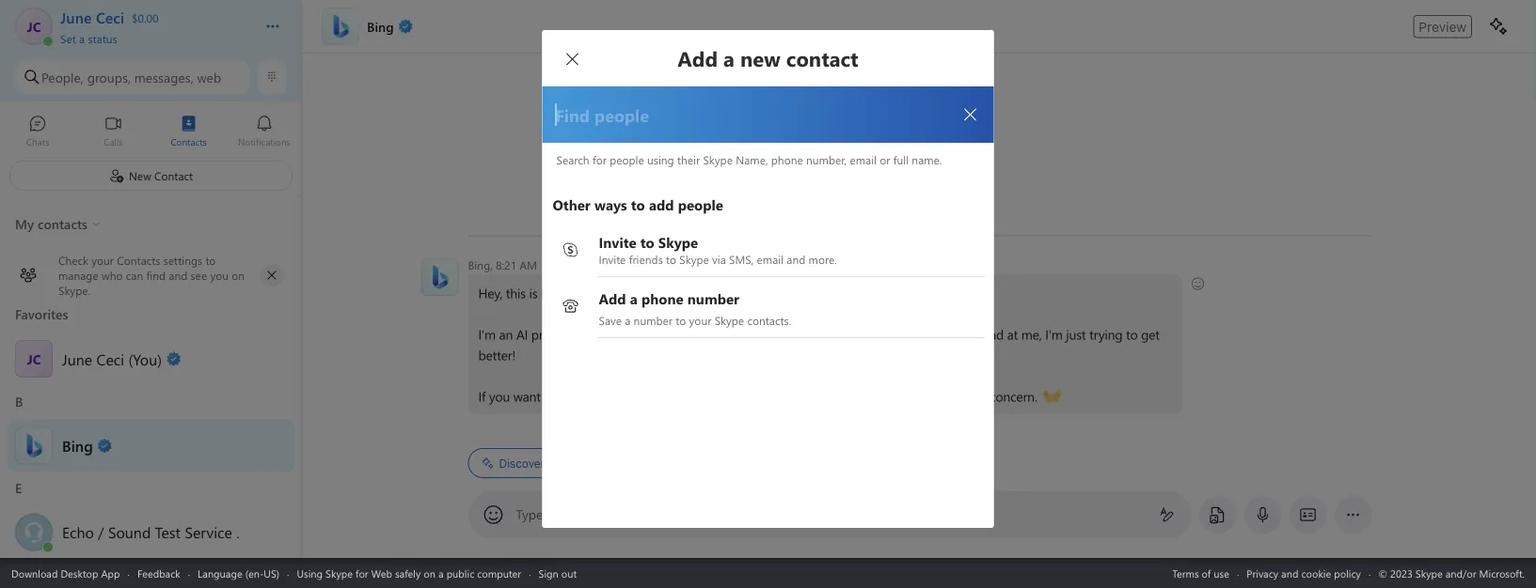 Task type: describe. For each thing, give the bounding box(es) containing it.
don't
[[923, 326, 953, 343]]

using skype for web safely on a public computer link
[[297, 567, 521, 581]]

echo / sound test service .
[[62, 522, 240, 542]]

i'm an ai preview, so i'm still learning. sometimes i might say something weird. don't get mad at me, i'm just trying to get better! if you want to start over, type
[[478, 326, 1163, 405]]

1 i'm from the left
[[478, 326, 496, 343]]

terms of use
[[1172, 567, 1229, 581]]

better!
[[478, 347, 516, 364]]

is
[[529, 285, 538, 302]]

(en-
[[245, 567, 264, 581]]

type a message
[[516, 506, 608, 523]]

just inside i'm an ai preview, so i'm still learning. sometimes i might say something weird. don't get mad at me, i'm just trying to get better! if you want to start over, type
[[1066, 326, 1086, 343]]

using skype for web safely on a public computer
[[297, 567, 521, 581]]

over,
[[588, 388, 614, 405]]

mad
[[978, 326, 1004, 343]]

people,
[[41, 68, 84, 86]]

report
[[941, 388, 976, 405]]

might
[[764, 326, 797, 343]]

ai
[[516, 326, 528, 343]]

web
[[197, 68, 221, 86]]

help
[[633, 285, 658, 302]]

set
[[60, 31, 76, 46]]

how
[[574, 285, 600, 302]]

if
[[478, 388, 486, 405]]

sign out link
[[539, 567, 577, 581]]

Type a message text field
[[516, 506, 1144, 525]]

today?
[[686, 285, 723, 302]]

bing inside list item
[[62, 436, 93, 456]]

a right "on"
[[438, 567, 444, 581]]

sometimes
[[691, 326, 754, 343]]

concern.
[[990, 388, 1037, 405]]

computer
[[477, 567, 521, 581]]

3 i'm from the left
[[1045, 326, 1063, 343]]

discover bing's magic
[[499, 457, 615, 470]]

2 horizontal spatial you
[[742, 388, 763, 405]]

status
[[88, 31, 117, 46]]

give
[[812, 388, 836, 405]]

message
[[557, 506, 608, 523]]

(you)
[[128, 349, 162, 369]]

june
[[62, 349, 92, 369]]

policy
[[1334, 567, 1361, 581]]

something
[[822, 326, 883, 343]]

if
[[732, 388, 739, 405]]

0 horizontal spatial i
[[627, 285, 630, 302]]

an
[[499, 326, 513, 343]]

download desktop app link
[[11, 567, 120, 581]]

using
[[297, 567, 323, 581]]

2 get from the left
[[1141, 326, 1160, 343]]

at
[[1007, 326, 1018, 343]]

hey,
[[478, 285, 502, 302]]

set a status button
[[60, 26, 246, 46]]

preview
[[1419, 19, 1466, 34]]

a right report
[[980, 388, 986, 405]]

us)
[[264, 567, 279, 581]]

me,
[[1021, 326, 1042, 343]]

0 vertical spatial bing
[[541, 285, 567, 302]]

type
[[516, 506, 543, 523]]

b group
[[0, 387, 302, 474]]

i inside i'm an ai preview, so i'm still learning. sometimes i might say something weird. don't get mad at me, i'm just trying to get better! if you want to start over, type
[[757, 326, 761, 343]]

people, groups, messages, web button
[[15, 60, 249, 94]]

Find people text field
[[554, 103, 945, 127]]

8:21
[[496, 258, 516, 273]]

. and if you want to give me feedback, just report a concern.
[[699, 388, 1041, 405]]

terms
[[1172, 567, 1199, 581]]

privacy
[[1247, 567, 1278, 581]]

2 want from the left
[[766, 388, 794, 405]]

sign
[[539, 567, 559, 581]]

privacy and cookie policy
[[1247, 567, 1361, 581]]

weird.
[[886, 326, 919, 343]]

2 horizontal spatial to
[[1126, 326, 1138, 343]]

1 get from the left
[[957, 326, 975, 343]]

skype
[[326, 567, 353, 581]]

of
[[1202, 567, 1211, 581]]

preview,
[[531, 326, 577, 343]]

public
[[446, 567, 474, 581]]

messages,
[[134, 68, 193, 86]]

2 i'm from the left
[[597, 326, 614, 343]]

feedback link
[[137, 567, 180, 581]]

can
[[604, 285, 623, 302]]

echo
[[62, 522, 94, 542]]

so
[[580, 326, 593, 343]]



Task type: locate. For each thing, give the bounding box(es) containing it.
0 horizontal spatial bing
[[62, 436, 93, 456]]

1 horizontal spatial just
[[1066, 326, 1086, 343]]

language
[[198, 567, 242, 581]]

a right set
[[79, 31, 85, 46]]

1 vertical spatial .
[[236, 522, 240, 542]]

want
[[513, 388, 541, 405], [766, 388, 794, 405]]

to left start
[[544, 388, 556, 405]]

start
[[559, 388, 584, 405]]

app
[[101, 567, 120, 581]]

use
[[1214, 567, 1229, 581]]

just left trying
[[1066, 326, 1086, 343]]

just
[[1066, 326, 1086, 343], [918, 388, 938, 405]]

i left might
[[757, 326, 761, 343]]

0 vertical spatial i
[[627, 285, 630, 302]]

0 horizontal spatial .
[[236, 522, 240, 542]]

feedback
[[137, 567, 180, 581]]

e group
[[0, 474, 302, 560]]

to left the "give"
[[797, 388, 809, 405]]

safely
[[395, 567, 421, 581]]

download
[[11, 567, 58, 581]]

0 horizontal spatial want
[[513, 388, 541, 405]]

june ceci (you)
[[62, 349, 162, 369]]

and
[[705, 388, 728, 405]]

get right trying
[[1141, 326, 1160, 343]]

trying
[[1089, 326, 1123, 343]]

1 horizontal spatial to
[[797, 388, 809, 405]]

bing,
[[468, 258, 493, 273]]

out
[[561, 567, 577, 581]]

want left the "give"
[[766, 388, 794, 405]]

!
[[567, 285, 571, 302]]

a right type
[[547, 506, 553, 523]]

bing
[[541, 285, 567, 302], [62, 436, 93, 456]]

download desktop app
[[11, 567, 120, 581]]

test
[[155, 522, 181, 542]]

hey, this is bing ! how can i help you today?
[[478, 285, 726, 302]]

web
[[371, 567, 392, 581]]

learning.
[[640, 326, 688, 343]]

to right trying
[[1126, 326, 1138, 343]]

bing, 8:21 am
[[468, 258, 537, 273]]

1 horizontal spatial i
[[757, 326, 761, 343]]

1 horizontal spatial get
[[1141, 326, 1160, 343]]

i
[[627, 285, 630, 302], [757, 326, 761, 343]]

/
[[98, 522, 104, 542]]

ceci
[[96, 349, 124, 369]]

this
[[506, 285, 526, 302]]

type
[[618, 388, 642, 405]]

0 horizontal spatial just
[[918, 388, 938, 405]]

bing up echo
[[62, 436, 93, 456]]

want inside i'm an ai preview, so i'm still learning. sometimes i might say something weird. don't get mad at me, i'm just trying to get better! if you want to start over, type
[[513, 388, 541, 405]]

i'm right so
[[597, 326, 614, 343]]

say
[[801, 326, 819, 343]]

i'm
[[478, 326, 496, 343], [597, 326, 614, 343], [1045, 326, 1063, 343]]

language (en-us)
[[198, 567, 279, 581]]

a inside button
[[79, 31, 85, 46]]

. right service
[[236, 522, 240, 542]]

1 horizontal spatial want
[[766, 388, 794, 405]]

just left report
[[918, 388, 938, 405]]

sign out
[[539, 567, 577, 581]]

am
[[520, 258, 537, 273]]

2 horizontal spatial i'm
[[1045, 326, 1063, 343]]

bing right 'is'
[[541, 285, 567, 302]]

a
[[79, 31, 85, 46], [980, 388, 986, 405], [547, 506, 553, 523], [438, 567, 444, 581]]

0 horizontal spatial you
[[489, 388, 510, 405]]

me
[[839, 388, 857, 405]]

tab list
[[0, 106, 302, 158]]

. inside e group
[[236, 522, 240, 542]]

i'm left an
[[478, 326, 496, 343]]

1 want from the left
[[513, 388, 541, 405]]

1 horizontal spatial .
[[699, 388, 702, 405]]

and
[[1281, 567, 1298, 581]]

to
[[1126, 326, 1138, 343], [544, 388, 556, 405], [797, 388, 809, 405]]

1 horizontal spatial bing
[[541, 285, 567, 302]]

language (en-us) link
[[198, 567, 279, 581]]

1 vertical spatial i
[[757, 326, 761, 343]]

i'm right me,
[[1045, 326, 1063, 343]]

on
[[424, 567, 436, 581]]

today heading
[[468, 214, 1371, 248]]

you inside i'm an ai preview, so i'm still learning. sometimes i might say something weird. don't get mad at me, i'm just trying to get better! if you want to start over, type
[[489, 388, 510, 405]]

favorites group
[[0, 300, 302, 387]]

(smileeyes)
[[728, 283, 790, 301]]

terms of use link
[[1172, 567, 1229, 581]]

sound
[[108, 522, 151, 542]]

still
[[617, 326, 636, 343]]

i right can
[[627, 285, 630, 302]]

service
[[185, 522, 232, 542]]

privacy and cookie policy link
[[1247, 567, 1361, 581]]

want left start
[[513, 388, 541, 405]]

groups,
[[87, 68, 131, 86]]

bing's
[[548, 457, 580, 470]]

discover
[[499, 457, 545, 470]]

you
[[661, 285, 682, 302], [489, 388, 510, 405], [742, 388, 763, 405]]

1 vertical spatial just
[[918, 388, 938, 405]]

get left mad
[[957, 326, 975, 343]]

0 vertical spatial just
[[1066, 326, 1086, 343]]

1 horizontal spatial i'm
[[597, 326, 614, 343]]

feedback,
[[860, 388, 914, 405]]

get
[[957, 326, 975, 343], [1141, 326, 1160, 343]]

cookie
[[1301, 567, 1331, 581]]

people, groups, messages, web
[[41, 68, 221, 86]]

bing, selected. list item
[[0, 420, 302, 472]]

0 vertical spatial .
[[699, 388, 702, 405]]

. left and at bottom
[[699, 388, 702, 405]]

(openhands)
[[1043, 387, 1113, 404]]

1 horizontal spatial you
[[661, 285, 682, 302]]

0 horizontal spatial to
[[544, 388, 556, 405]]

1 vertical spatial bing
[[62, 436, 93, 456]]

0 horizontal spatial i'm
[[478, 326, 496, 343]]

for
[[355, 567, 368, 581]]

set a status
[[60, 31, 117, 46]]

0 horizontal spatial get
[[957, 326, 975, 343]]



Task type: vqa. For each thing, say whether or not it's contained in the screenshot.
the rightmost the today?
no



